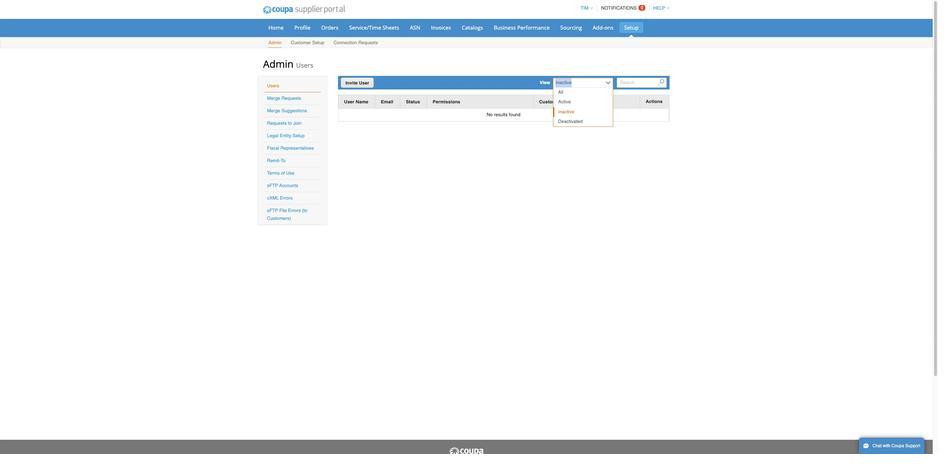 Task type: describe. For each thing, give the bounding box(es) containing it.
business performance link
[[489, 22, 555, 33]]

requests to join link
[[267, 121, 302, 126]]

no results found alert
[[339, 109, 670, 121]]

merge suggestions link
[[267, 108, 307, 113]]

home
[[269, 24, 284, 31]]

sourcing
[[561, 24, 582, 31]]

business performance
[[494, 24, 550, 31]]

service/time sheets link
[[345, 22, 404, 33]]

0
[[641, 5, 644, 10]]

notifications 0
[[602, 5, 644, 11]]

view
[[540, 80, 551, 85]]

found
[[509, 112, 521, 117]]

sftp for sftp file errors (to customers)
[[267, 208, 278, 213]]

fiscal representatives link
[[267, 146, 314, 151]]

merge requests
[[267, 96, 301, 101]]

customer setup
[[291, 40, 325, 45]]

permissions button
[[433, 98, 460, 106]]

legal entity setup link
[[267, 133, 305, 138]]

cxml
[[267, 195, 279, 201]]

actions
[[646, 99, 663, 104]]

invite user link
[[341, 78, 374, 88]]

1 vertical spatial setup
[[312, 40, 325, 45]]

customer for customer setup
[[291, 40, 311, 45]]

terms of use
[[267, 171, 295, 176]]

add-ons link
[[588, 22, 618, 33]]

View text field
[[554, 78, 605, 87]]

0 horizontal spatial coupa supplier portal image
[[258, 1, 350, 19]]

support
[[906, 444, 921, 449]]

user name button
[[344, 98, 368, 106]]

0 horizontal spatial users
[[267, 83, 279, 88]]

asn link
[[406, 22, 425, 33]]

active option
[[554, 97, 613, 107]]

merge for merge suggestions
[[267, 108, 280, 113]]

orders
[[321, 24, 339, 31]]

remit-to link
[[267, 158, 286, 163]]

merge requests link
[[267, 96, 301, 101]]

tim
[[581, 5, 589, 11]]

chat
[[873, 444, 882, 449]]

business
[[494, 24, 516, 31]]

sftp file errors (to customers) link
[[267, 208, 308, 221]]

invite
[[346, 80, 358, 86]]

admin link
[[268, 39, 282, 48]]

use
[[286, 171, 295, 176]]

of
[[281, 171, 285, 176]]

status button
[[406, 98, 420, 106]]

sheets
[[383, 24, 399, 31]]

no results found
[[487, 112, 521, 117]]

to
[[288, 121, 292, 126]]

sftp for sftp accounts
[[267, 183, 278, 188]]

fiscal
[[267, 146, 279, 151]]

remit-
[[267, 158, 281, 163]]

connection requests link
[[333, 39, 378, 48]]

catalogs link
[[457, 22, 488, 33]]

user name
[[344, 99, 368, 105]]

deactivated option
[[554, 117, 613, 127]]

accounts
[[279, 183, 298, 188]]

connection
[[334, 40, 357, 45]]

navigation containing notifications 0
[[578, 1, 670, 15]]

add-ons
[[593, 24, 614, 31]]

setup link
[[620, 22, 644, 33]]

help link
[[650, 5, 670, 11]]

fiscal representatives
[[267, 146, 314, 151]]

cxml errors
[[267, 195, 293, 201]]

email
[[381, 99, 393, 105]]

all
[[559, 90, 564, 95]]

invoices
[[431, 24, 451, 31]]

terms of use link
[[267, 171, 295, 176]]

customer setup link
[[291, 39, 325, 48]]

chat with coupa support
[[873, 444, 921, 449]]

no
[[487, 112, 493, 117]]

2 horizontal spatial setup
[[625, 24, 639, 31]]

(to
[[302, 208, 308, 213]]

users link
[[267, 83, 279, 88]]

permissions
[[433, 99, 460, 105]]

chat with coupa support button
[[859, 438, 925, 454]]

all option
[[554, 88, 613, 97]]



Task type: vqa. For each thing, say whether or not it's contained in the screenshot.
the Coupa
yes



Task type: locate. For each thing, give the bounding box(es) containing it.
user left name
[[344, 99, 355, 105]]

orders link
[[317, 22, 343, 33]]

inactive
[[559, 109, 574, 114]]

users up merge requests link
[[267, 83, 279, 88]]

home link
[[264, 22, 288, 33]]

join
[[293, 121, 302, 126]]

access
[[562, 99, 578, 105]]

add-
[[593, 24, 605, 31]]

1 vertical spatial admin
[[263, 57, 294, 71]]

sftp up customers)
[[267, 208, 278, 213]]

admin users
[[263, 57, 313, 71]]

navigation
[[578, 1, 670, 15]]

admin
[[269, 40, 282, 45], [263, 57, 294, 71]]

terms
[[267, 171, 280, 176]]

catalogs
[[462, 24, 483, 31]]

sftp accounts
[[267, 183, 298, 188]]

profile
[[294, 24, 311, 31]]

0 vertical spatial user
[[359, 80, 369, 86]]

1 vertical spatial coupa supplier portal image
[[449, 447, 484, 454]]

customer
[[291, 40, 311, 45], [539, 99, 561, 105]]

1 horizontal spatial user
[[359, 80, 369, 86]]

sftp accounts link
[[267, 183, 298, 188]]

sftp file errors (to customers)
[[267, 208, 308, 221]]

0 vertical spatial users
[[296, 61, 313, 70]]

user inside button
[[344, 99, 355, 105]]

merge down users link at the left of page
[[267, 96, 280, 101]]

requests down the service/time
[[359, 40, 378, 45]]

1 horizontal spatial coupa supplier portal image
[[449, 447, 484, 454]]

1 vertical spatial sftp
[[267, 208, 278, 213]]

coupa supplier portal image
[[258, 1, 350, 19], [449, 447, 484, 454]]

0 vertical spatial coupa supplier portal image
[[258, 1, 350, 19]]

1 vertical spatial merge
[[267, 108, 280, 113]]

errors
[[280, 195, 293, 201], [288, 208, 301, 213]]

search image
[[658, 79, 665, 86]]

2 sftp from the top
[[267, 208, 278, 213]]

user right invite
[[359, 80, 369, 86]]

0 horizontal spatial user
[[344, 99, 355, 105]]

1 merge from the top
[[267, 96, 280, 101]]

ons
[[605, 24, 614, 31]]

setup down orders
[[312, 40, 325, 45]]

admin down home
[[269, 40, 282, 45]]

requests
[[359, 40, 378, 45], [282, 96, 301, 101], [267, 121, 287, 126]]

performance
[[518, 24, 550, 31]]

customer down profile
[[291, 40, 311, 45]]

merge down merge requests
[[267, 108, 280, 113]]

notifications
[[602, 5, 637, 11]]

errors inside sftp file errors (to customers)
[[288, 208, 301, 213]]

users down customer setup link
[[296, 61, 313, 70]]

help
[[654, 5, 666, 11]]

2 vertical spatial setup
[[293, 133, 305, 138]]

merge suggestions
[[267, 108, 307, 113]]

1 horizontal spatial setup
[[312, 40, 325, 45]]

0 vertical spatial requests
[[359, 40, 378, 45]]

requests up the suggestions on the top
[[282, 96, 301, 101]]

setup down join
[[293, 133, 305, 138]]

status
[[406, 99, 420, 105]]

1 vertical spatial errors
[[288, 208, 301, 213]]

0 horizontal spatial customer
[[291, 40, 311, 45]]

customers)
[[267, 216, 291, 221]]

legal entity setup
[[267, 133, 305, 138]]

sftp
[[267, 183, 278, 188], [267, 208, 278, 213]]

users
[[296, 61, 313, 70], [267, 83, 279, 88]]

merge
[[267, 96, 280, 101], [267, 108, 280, 113]]

users inside admin users
[[296, 61, 313, 70]]

requests to join
[[267, 121, 302, 126]]

sftp up cxml in the top of the page
[[267, 183, 278, 188]]

customer down all
[[539, 99, 561, 105]]

file
[[279, 208, 287, 213]]

invite user
[[346, 80, 369, 86]]

asn
[[410, 24, 421, 31]]

1 vertical spatial customer
[[539, 99, 561, 105]]

Search text field
[[617, 78, 667, 88]]

sourcing link
[[556, 22, 587, 33]]

suggestions
[[282, 108, 307, 113]]

tim link
[[578, 5, 593, 11]]

representatives
[[281, 146, 314, 151]]

0 horizontal spatial setup
[[293, 133, 305, 138]]

user
[[359, 80, 369, 86], [344, 99, 355, 105]]

customer for customer access
[[539, 99, 561, 105]]

admin for admin
[[269, 40, 282, 45]]

1 horizontal spatial users
[[296, 61, 313, 70]]

name
[[356, 99, 368, 105]]

0 vertical spatial customer
[[291, 40, 311, 45]]

0 vertical spatial merge
[[267, 96, 280, 101]]

0 vertical spatial admin
[[269, 40, 282, 45]]

1 vertical spatial users
[[267, 83, 279, 88]]

2 merge from the top
[[267, 108, 280, 113]]

active
[[559, 99, 571, 105]]

to
[[281, 158, 286, 163]]

profile link
[[290, 22, 315, 33]]

customer inside button
[[539, 99, 561, 105]]

0 vertical spatial errors
[[280, 195, 293, 201]]

2 vertical spatial requests
[[267, 121, 287, 126]]

setup
[[625, 24, 639, 31], [312, 40, 325, 45], [293, 133, 305, 138]]

remit-to
[[267, 158, 286, 163]]

coupa
[[892, 444, 905, 449]]

results
[[494, 112, 508, 117]]

1 vertical spatial user
[[344, 99, 355, 105]]

merge for merge requests
[[267, 96, 280, 101]]

entity
[[280, 133, 291, 138]]

setup down notifications 0
[[625, 24, 639, 31]]

requests for merge requests
[[282, 96, 301, 101]]

0 vertical spatial setup
[[625, 24, 639, 31]]

customer access button
[[539, 98, 578, 106]]

1 sftp from the top
[[267, 183, 278, 188]]

requests left 'to'
[[267, 121, 287, 126]]

cxml errors link
[[267, 195, 293, 201]]

inactive option
[[554, 107, 613, 117]]

with
[[883, 444, 891, 449]]

connection requests
[[334, 40, 378, 45]]

errors left (to
[[288, 208, 301, 213]]

email button
[[381, 98, 393, 106]]

errors down accounts
[[280, 195, 293, 201]]

requests for connection requests
[[359, 40, 378, 45]]

1 horizontal spatial customer
[[539, 99, 561, 105]]

0 vertical spatial sftp
[[267, 183, 278, 188]]

legal
[[267, 133, 279, 138]]

customer access
[[539, 99, 578, 105]]

view list box
[[553, 87, 614, 127]]

sftp inside sftp file errors (to customers)
[[267, 208, 278, 213]]

deactivated
[[559, 119, 583, 124]]

service/time
[[349, 24, 381, 31]]

1 vertical spatial requests
[[282, 96, 301, 101]]

admin for admin users
[[263, 57, 294, 71]]

service/time sheets
[[349, 24, 399, 31]]

admin down admin link
[[263, 57, 294, 71]]



